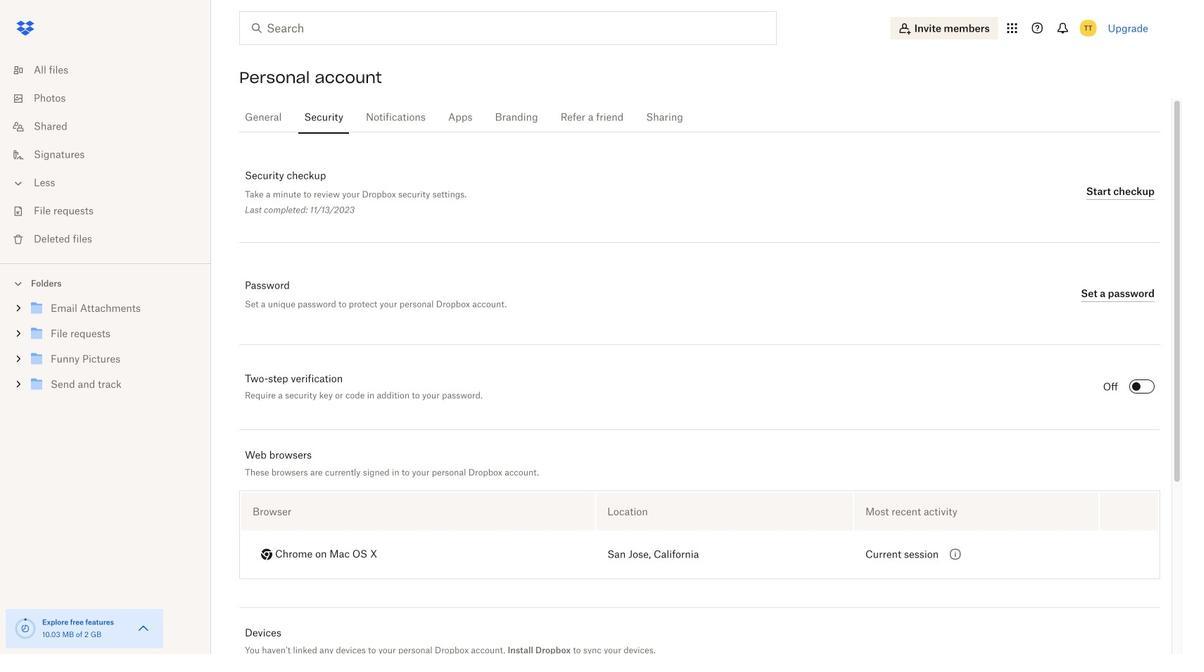 Task type: describe. For each thing, give the bounding box(es) containing it.
Search text field
[[267, 20, 748, 37]]

dropbox image
[[11, 14, 39, 42]]



Task type: vqa. For each thing, say whether or not it's contained in the screenshot.
group
yes



Task type: locate. For each thing, give the bounding box(es) containing it.
tab list
[[239, 99, 1161, 134]]

quota usage progress bar
[[14, 618, 37, 640]]

end session element
[[1101, 493, 1159, 531]]

list
[[0, 48, 211, 263]]

quota usage image
[[14, 618, 37, 640]]

less image
[[11, 176, 25, 190]]

group
[[0, 293, 211, 408]]



